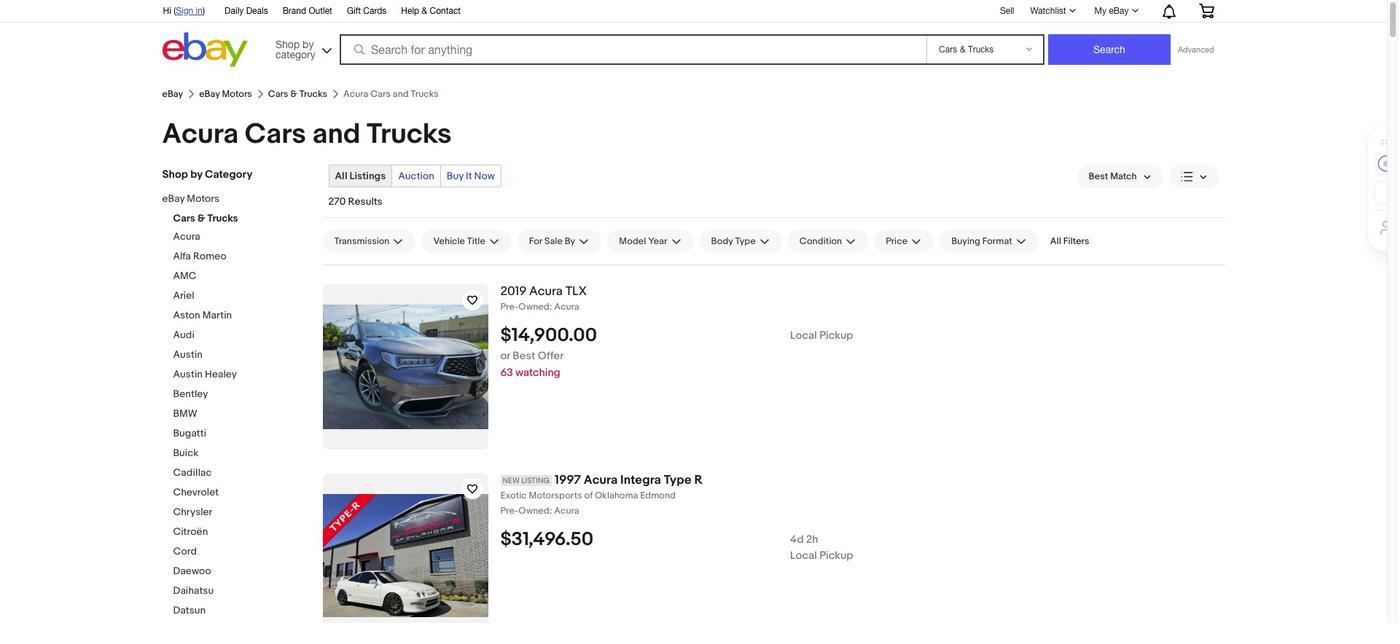 Task type: vqa. For each thing, say whether or not it's contained in the screenshot.
3rd Sheets from left
no



Task type: describe. For each thing, give the bounding box(es) containing it.
new
[[503, 476, 520, 486]]

acura cars and trucks main content
[[151, 82, 1237, 624]]

cars & trucks
[[268, 88, 327, 100]]

270 results
[[329, 195, 383, 208]]

1 vertical spatial trucks
[[367, 117, 452, 152]]

r
[[695, 473, 703, 488]]

category
[[205, 168, 253, 182]]

austin link
[[173, 349, 312, 362]]

motors for ebay motors cars & trucks acura alfa romeo amc ariel aston martin audi austin austin healey bentley bmw bugatti buick cadillac chevrolet chrysler citroën cord daewoo daihatsu datsun
[[187, 193, 220, 205]]

it
[[466, 170, 472, 182]]

brand
[[283, 6, 306, 16]]

ebay for ebay motors cars & trucks acura alfa romeo amc ariel aston martin audi austin austin healey bentley bmw bugatti buick cadillac chevrolet chrysler citroën cord daewoo daihatsu datsun
[[162, 193, 185, 205]]

local pickup or best offer 63 watching
[[501, 329, 854, 380]]

& for trucks
[[291, 88, 297, 100]]

shop by category
[[162, 168, 253, 182]]

now
[[474, 170, 495, 182]]

acura left tlx
[[529, 284, 563, 299]]

advanced link
[[1171, 35, 1222, 64]]

offer
[[538, 349, 564, 363]]

for sale by button
[[518, 230, 602, 253]]

austin healey link
[[173, 368, 312, 382]]

bugatti link
[[173, 427, 312, 441]]

none text field inside acura cars and trucks main content
[[501, 505, 1226, 518]]

all filters button
[[1045, 230, 1096, 253]]

integra
[[621, 473, 661, 488]]

buick
[[173, 447, 199, 459]]

shop for shop by category
[[276, 38, 300, 50]]

1 vertical spatial ebay motors link
[[162, 193, 301, 206]]

by
[[565, 236, 576, 247]]

4d 2h local pickup
[[791, 533, 854, 563]]

0 vertical spatial trucks
[[300, 88, 327, 100]]

help & contact
[[401, 6, 461, 16]]

2 austin from the top
[[173, 368, 203, 381]]

: inside "2019 acura tlx pre-owned : acura"
[[550, 301, 552, 313]]

condition button
[[788, 230, 869, 253]]

datsun
[[173, 605, 206, 617]]

daihatsu
[[173, 585, 214, 597]]

category
[[276, 48, 316, 60]]

ariel
[[173, 290, 194, 302]]

help & contact link
[[401, 4, 461, 20]]

title
[[467, 236, 486, 247]]

buy
[[447, 170, 464, 182]]

)
[[203, 6, 205, 16]]

ebay inside my ebay link
[[1109, 6, 1129, 16]]

acura link
[[173, 230, 312, 244]]

condition
[[800, 236, 842, 247]]

cadillac
[[173, 467, 212, 479]]

oklahoma
[[595, 490, 638, 502]]

acura cars and trucks
[[162, 117, 452, 152]]

1 vertical spatial cars
[[245, 117, 306, 152]]

cars & trucks link
[[268, 88, 327, 100]]

cadillac link
[[173, 467, 312, 481]]

ariel link
[[173, 290, 312, 303]]

best match
[[1089, 171, 1137, 182]]

ebay for ebay
[[162, 88, 183, 100]]

shop by category banner
[[155, 0, 1226, 71]]

your shopping cart image
[[1199, 4, 1215, 18]]

bentley
[[173, 388, 208, 400]]

cord
[[173, 545, 197, 558]]

model
[[619, 236, 646, 247]]

edmond
[[641, 490, 676, 502]]

filters
[[1064, 236, 1090, 247]]

63
[[501, 366, 513, 380]]

pre- inside "2019 acura tlx pre-owned : acura"
[[501, 301, 519, 313]]

price button
[[875, 230, 934, 253]]

listings
[[350, 170, 386, 182]]

local inside 4d 2h local pickup
[[791, 549, 817, 563]]

sign
[[176, 6, 193, 16]]

buy it now link
[[441, 166, 501, 187]]

by for category
[[303, 38, 314, 50]]

model year
[[619, 236, 668, 247]]

buying format
[[952, 236, 1013, 247]]

all filters
[[1051, 236, 1090, 247]]

ebay motors
[[199, 88, 252, 100]]

2019
[[501, 284, 527, 299]]

watchlist
[[1031, 6, 1067, 16]]

body type button
[[700, 230, 782, 253]]

all listings link
[[329, 166, 392, 187]]

aston
[[173, 309, 200, 322]]

alfa
[[173, 250, 191, 263]]

bmw link
[[173, 408, 312, 422]]

chrysler link
[[173, 506, 312, 520]]

Exotic Motorsports of Oklahoma Edmond text field
[[501, 490, 1226, 502]]

best inside local pickup or best offer 63 watching
[[513, 349, 536, 363]]

advanced
[[1178, 45, 1215, 54]]

transmission button
[[323, 230, 416, 253]]

year
[[648, 236, 668, 247]]

motorsports
[[529, 490, 582, 502]]

healey
[[205, 368, 237, 381]]

view: list view image
[[1181, 169, 1208, 184]]

all listings
[[335, 170, 386, 182]]

romeo
[[193, 250, 227, 263]]



Task type: locate. For each thing, give the bounding box(es) containing it.
trucks up auction
[[367, 117, 452, 152]]

1 horizontal spatial trucks
[[300, 88, 327, 100]]

aston martin link
[[173, 309, 312, 323]]

motors down 'shop by category'
[[187, 193, 220, 205]]

shop inside acura cars and trucks main content
[[162, 168, 188, 182]]

acura down motorsports
[[554, 505, 580, 517]]

pickup down exotic motorsports of oklahoma edmond text field
[[820, 549, 854, 563]]

daily deals link
[[225, 4, 268, 20]]

acura up 'shop by category'
[[162, 117, 239, 152]]

Search for anything text field
[[342, 36, 924, 63]]

bugatti
[[173, 427, 206, 440]]

(
[[174, 6, 176, 16]]

motors inside ebay motors cars & trucks acura alfa romeo amc ariel aston martin audi austin austin healey bentley bmw bugatti buick cadillac chevrolet chrysler citroën cord daewoo daihatsu datsun
[[187, 193, 220, 205]]

alfa romeo link
[[173, 250, 312, 264]]

datsun link
[[173, 605, 312, 618]]

pre-
[[501, 301, 519, 313], [501, 505, 519, 517]]

2 : from the top
[[550, 505, 552, 517]]

by inside acura cars and trucks main content
[[190, 168, 202, 182]]

ebay
[[1109, 6, 1129, 16], [162, 88, 183, 100], [199, 88, 220, 100], [162, 193, 185, 205]]

1 vertical spatial austin
[[173, 368, 203, 381]]

270
[[329, 195, 346, 208]]

0 horizontal spatial by
[[190, 168, 202, 182]]

sign in link
[[176, 6, 203, 16]]

& right help
[[422, 6, 427, 16]]

1 austin from the top
[[173, 349, 203, 361]]

account navigation
[[155, 0, 1226, 23]]

acura inside ebay motors cars & trucks acura alfa romeo amc ariel aston martin audi austin austin healey bentley bmw bugatti buick cadillac chevrolet chrysler citroën cord daewoo daihatsu datsun
[[173, 230, 200, 243]]

trucks
[[300, 88, 327, 100], [367, 117, 452, 152], [208, 212, 238, 225]]

pickup inside 4d 2h local pickup
[[820, 549, 854, 563]]

1 vertical spatial pickup
[[820, 549, 854, 563]]

2 vertical spatial cars
[[173, 212, 195, 225]]

1 vertical spatial motors
[[187, 193, 220, 205]]

0 vertical spatial type
[[735, 236, 756, 247]]

format
[[983, 236, 1013, 247]]

cars down category
[[268, 88, 288, 100]]

by down brand outlet link
[[303, 38, 314, 50]]

1 horizontal spatial type
[[735, 236, 756, 247]]

type
[[735, 236, 756, 247], [664, 473, 692, 488]]

buick link
[[173, 447, 312, 461]]

0 horizontal spatial motors
[[187, 193, 220, 205]]

0 vertical spatial motors
[[222, 88, 252, 100]]

1 horizontal spatial &
[[291, 88, 297, 100]]

1 vertical spatial type
[[664, 473, 692, 488]]

amc link
[[173, 270, 312, 284]]

owned inside "2019 acura tlx pre-owned : acura"
[[519, 301, 550, 313]]

1 horizontal spatial shop
[[276, 38, 300, 50]]

cars down cars & trucks link
[[245, 117, 306, 152]]

shop down the brand
[[276, 38, 300, 50]]

acura up 'alfa'
[[173, 230, 200, 243]]

&
[[422, 6, 427, 16], [291, 88, 297, 100], [198, 212, 205, 225]]

price
[[886, 236, 908, 247]]

& down category
[[291, 88, 297, 100]]

pickup inside local pickup or best offer 63 watching
[[820, 329, 854, 343]]

0 horizontal spatial type
[[664, 473, 692, 488]]

1 horizontal spatial best
[[1089, 171, 1109, 182]]

all inside button
[[1051, 236, 1062, 247]]

owned down the "exotic"
[[519, 505, 550, 517]]

daily deals
[[225, 6, 268, 16]]

ebay motors link down the category
[[162, 193, 301, 206]]

0 horizontal spatial trucks
[[208, 212, 238, 225]]

amc
[[173, 270, 196, 282]]

0 horizontal spatial &
[[198, 212, 205, 225]]

owned
[[519, 301, 550, 313], [519, 505, 550, 517]]

type left 'r'
[[664, 473, 692, 488]]

chevrolet
[[173, 486, 219, 499]]

trucks up the acura link
[[208, 212, 238, 225]]

1 local from the top
[[791, 329, 817, 343]]

$14,900.00
[[501, 324, 597, 347]]

type inside dropdown button
[[735, 236, 756, 247]]

pickup down 2019 acura tlx link
[[820, 329, 854, 343]]

motors left cars & trucks link
[[222, 88, 252, 100]]

best left match
[[1089, 171, 1109, 182]]

1 vertical spatial all
[[1051, 236, 1062, 247]]

all left filters
[[1051, 236, 1062, 247]]

ebay for ebay motors
[[199, 88, 220, 100]]

bmw
[[173, 408, 197, 420]]

2 horizontal spatial &
[[422, 6, 427, 16]]

daily
[[225, 6, 244, 16]]

type inside new listing 1997 acura integra type r exotic motorsports of oklahoma edmond pre-owned : acura
[[664, 473, 692, 488]]

& up 'romeo'
[[198, 212, 205, 225]]

cars up 'alfa'
[[173, 212, 195, 225]]

body type
[[711, 236, 756, 247]]

by left the category
[[190, 168, 202, 182]]

help
[[401, 6, 419, 16]]

by
[[303, 38, 314, 50], [190, 168, 202, 182]]

1997 acura integra type r image
[[323, 494, 488, 618]]

martin
[[203, 309, 232, 322]]

austin down audi
[[173, 349, 203, 361]]

gift cards
[[347, 6, 387, 16]]

ebay down 'shop by category'
[[162, 193, 185, 205]]

sale
[[545, 236, 563, 247]]

shop inside shop by category
[[276, 38, 300, 50]]

2019 acura tlx image
[[323, 305, 488, 429]]

owned down 2019
[[519, 301, 550, 313]]

ebay link
[[162, 88, 183, 100]]

ebay left the ebay motors
[[162, 88, 183, 100]]

trucks up acura cars and trucks
[[300, 88, 327, 100]]

all up 270
[[335, 170, 347, 182]]

results
[[348, 195, 383, 208]]

cards
[[363, 6, 387, 16]]

ebay motors link right 'ebay' link
[[199, 88, 252, 100]]

& for contact
[[422, 6, 427, 16]]

exotic
[[501, 490, 527, 502]]

shop left the category
[[162, 168, 188, 182]]

sell
[[1000, 6, 1015, 16]]

1 vertical spatial by
[[190, 168, 202, 182]]

shop for shop by category
[[162, 168, 188, 182]]

: inside new listing 1997 acura integra type r exotic motorsports of oklahoma edmond pre-owned : acura
[[550, 505, 552, 517]]

1 pre- from the top
[[501, 301, 519, 313]]

none submit inside shop by category banner
[[1049, 34, 1171, 65]]

all for all listings
[[335, 170, 347, 182]]

0 vertical spatial pickup
[[820, 329, 854, 343]]

shop by category
[[276, 38, 316, 60]]

2 vertical spatial trucks
[[208, 212, 238, 225]]

2 owned from the top
[[519, 505, 550, 517]]

buy it now
[[447, 170, 495, 182]]

hi
[[163, 6, 171, 16]]

none text field containing pre-owned
[[501, 505, 1226, 518]]

by inside shop by category
[[303, 38, 314, 50]]

1 vertical spatial shop
[[162, 168, 188, 182]]

2019 acura tlx pre-owned : acura
[[501, 284, 587, 313]]

1 vertical spatial :
[[550, 505, 552, 517]]

buying format button
[[940, 230, 1039, 253]]

best right or
[[513, 349, 536, 363]]

2 vertical spatial &
[[198, 212, 205, 225]]

2 pre- from the top
[[501, 505, 519, 517]]

of
[[585, 490, 593, 502]]

new listing 1997 acura integra type r exotic motorsports of oklahoma edmond pre-owned : acura
[[501, 473, 703, 517]]

pre- inside new listing 1997 acura integra type r exotic motorsports of oklahoma edmond pre-owned : acura
[[501, 505, 519, 517]]

brand outlet
[[283, 6, 332, 16]]

acura down tlx
[[554, 301, 580, 313]]

none text field containing pre-owned
[[501, 301, 1226, 313]]

gift cards link
[[347, 4, 387, 20]]

bentley link
[[173, 388, 312, 402]]

pre- down 2019
[[501, 301, 519, 313]]

0 vertical spatial cars
[[268, 88, 288, 100]]

pre- down the "exotic"
[[501, 505, 519, 517]]

1 vertical spatial pre-
[[501, 505, 519, 517]]

body
[[711, 236, 733, 247]]

ebay motors link
[[199, 88, 252, 100], [162, 193, 301, 206]]

for
[[529, 236, 542, 247]]

auction link
[[393, 166, 440, 187]]

my ebay
[[1095, 6, 1129, 16]]

None text field
[[501, 505, 1226, 518]]

gift
[[347, 6, 361, 16]]

0 horizontal spatial best
[[513, 349, 536, 363]]

0 vertical spatial shop
[[276, 38, 300, 50]]

0 vertical spatial local
[[791, 329, 817, 343]]

1 horizontal spatial all
[[1051, 236, 1062, 247]]

austin up bentley
[[173, 368, 203, 381]]

1 horizontal spatial by
[[303, 38, 314, 50]]

chrysler
[[173, 506, 213, 519]]

2 horizontal spatial trucks
[[367, 117, 452, 152]]

trucks inside ebay motors cars & trucks acura alfa romeo amc ariel aston martin audi austin austin healey bentley bmw bugatti buick cadillac chevrolet chrysler citroën cord daewoo daihatsu datsun
[[208, 212, 238, 225]]

ebay right my
[[1109, 6, 1129, 16]]

4d
[[791, 533, 804, 547]]

2 pickup from the top
[[820, 549, 854, 563]]

1 horizontal spatial motors
[[222, 88, 252, 100]]

0 vertical spatial owned
[[519, 301, 550, 313]]

0 vertical spatial &
[[422, 6, 427, 16]]

shop
[[276, 38, 300, 50], [162, 168, 188, 182]]

1 vertical spatial &
[[291, 88, 297, 100]]

cars inside ebay motors cars & trucks acura alfa romeo amc ariel aston martin audi austin austin healey bentley bmw bugatti buick cadillac chevrolet chrysler citroën cord daewoo daihatsu datsun
[[173, 212, 195, 225]]

ebay right 'ebay' link
[[199, 88, 220, 100]]

vehicle title
[[433, 236, 486, 247]]

0 vertical spatial ebay motors link
[[199, 88, 252, 100]]

0 horizontal spatial all
[[335, 170, 347, 182]]

None submit
[[1049, 34, 1171, 65]]

:
[[550, 301, 552, 313], [550, 505, 552, 517]]

0 horizontal spatial shop
[[162, 168, 188, 182]]

watchlist link
[[1023, 2, 1083, 20]]

0 vertical spatial austin
[[173, 349, 203, 361]]

in
[[196, 6, 203, 16]]

: down motorsports
[[550, 505, 552, 517]]

: up $14,900.00
[[550, 301, 552, 313]]

by for category
[[190, 168, 202, 182]]

acura up of
[[584, 473, 618, 488]]

best inside best match dropdown button
[[1089, 171, 1109, 182]]

1 vertical spatial best
[[513, 349, 536, 363]]

local inside local pickup or best offer 63 watching
[[791, 329, 817, 343]]

2 local from the top
[[791, 549, 817, 563]]

owned inside new listing 1997 acura integra type r exotic motorsports of oklahoma edmond pre-owned : acura
[[519, 505, 550, 517]]

& inside ebay motors cars & trucks acura alfa romeo amc ariel aston martin audi austin austin healey bentley bmw bugatti buick cadillac chevrolet chrysler citroën cord daewoo daihatsu datsun
[[198, 212, 205, 225]]

None text field
[[501, 301, 1226, 313]]

0 vertical spatial :
[[550, 301, 552, 313]]

outlet
[[309, 6, 332, 16]]

motors for ebay motors
[[222, 88, 252, 100]]

1 vertical spatial local
[[791, 549, 817, 563]]

my
[[1095, 6, 1107, 16]]

match
[[1111, 171, 1137, 182]]

1 vertical spatial owned
[[519, 505, 550, 517]]

shop by category button
[[269, 32, 335, 64]]

citroën link
[[173, 526, 312, 540]]

or
[[501, 349, 510, 363]]

ebay inside ebay motors cars & trucks acura alfa romeo amc ariel aston martin audi austin austin healey bentley bmw bugatti buick cadillac chevrolet chrysler citroën cord daewoo daihatsu datsun
[[162, 193, 185, 205]]

for sale by
[[529, 236, 576, 247]]

listing
[[522, 476, 550, 486]]

1 pickup from the top
[[820, 329, 854, 343]]

1 : from the top
[[550, 301, 552, 313]]

motors
[[222, 88, 252, 100], [187, 193, 220, 205]]

0 vertical spatial by
[[303, 38, 314, 50]]

deals
[[246, 6, 268, 16]]

contact
[[430, 6, 461, 16]]

all for all filters
[[1051, 236, 1062, 247]]

1 owned from the top
[[519, 301, 550, 313]]

0 vertical spatial all
[[335, 170, 347, 182]]

& inside account navigation
[[422, 6, 427, 16]]

0 vertical spatial pre-
[[501, 301, 519, 313]]

0 vertical spatial best
[[1089, 171, 1109, 182]]

audi link
[[173, 329, 312, 343]]

buying
[[952, 236, 981, 247]]

type right body
[[735, 236, 756, 247]]

my ebay link
[[1087, 2, 1145, 20]]

daihatsu link
[[173, 585, 312, 599]]

watching
[[516, 366, 561, 380]]



